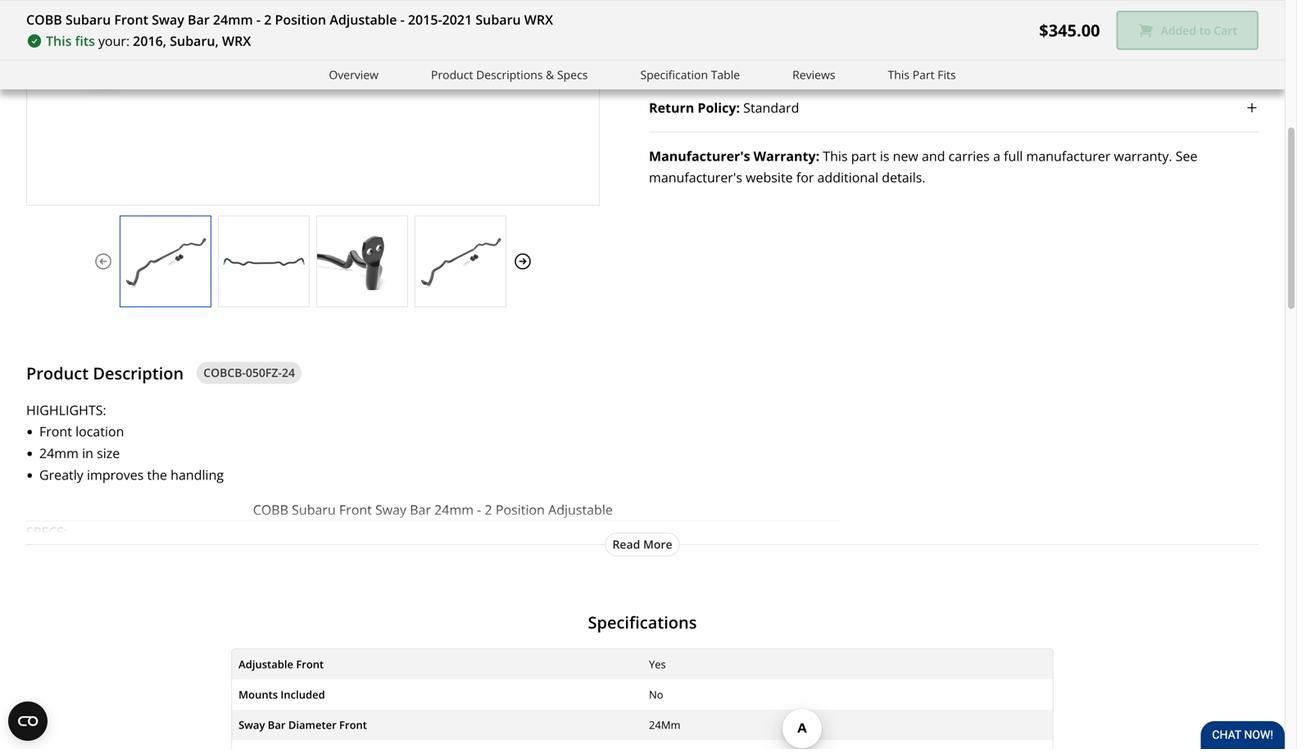 Task type: locate. For each thing, give the bounding box(es) containing it.
cobcb-
[[203, 365, 246, 380]]

position for cobb subaru front sway bar 24mm - 2 position adjustable - 2015-2021 subaru wrx
[[275, 11, 326, 28]]

4 cobcb-050fz-24 cobb subaru front sway bar 24mm - 2 position adjustable - 2015-2021 subaru wrx, image from the left
[[416, 232, 506, 290]]

1 horizontal spatial sway
[[239, 718, 265, 732]]

2 horizontal spatial -
[[477, 501, 481, 518]]

1 vertical spatial sway
[[375, 501, 407, 518]]

24mm for cobb subaru front sway bar 24mm - 2 position adjustable - 2015-2021 subaru wrx
[[213, 11, 253, 28]]

sway bar diameter front
[[239, 718, 367, 732]]

2 vertical spatial 24mm
[[435, 501, 474, 518]]

adjustable up mounts
[[239, 657, 293, 672]]

front
[[114, 11, 148, 28], [39, 423, 72, 440], [339, 501, 372, 518], [39, 545, 72, 562], [296, 657, 324, 672], [339, 718, 367, 732]]

0 horizontal spatial adjustable
[[239, 657, 293, 672]]

0 vertical spatial 24mm
[[213, 11, 253, 28]]

0 vertical spatial bar
[[188, 11, 210, 28]]

this
[[46, 32, 72, 50], [675, 44, 701, 62], [888, 67, 910, 82], [823, 147, 848, 165]]

0 horizontal spatial -
[[256, 11, 261, 28]]

1 vertical spatial 2
[[485, 501, 492, 518]]

1 location from the top
[[75, 423, 124, 440]]

position for cobb subaru front sway bar 24mm - 2 position adjustable
[[496, 501, 545, 518]]

2 location from the top
[[75, 545, 124, 562]]

1 vertical spatial position
[[496, 501, 545, 518]]

0 horizontal spatial subaru
[[66, 11, 111, 28]]

0 horizontal spatial cobb
[[26, 11, 62, 28]]

manufacturer's warranty:
[[649, 147, 820, 165]]

this fits your: 2016, subaru, wrx
[[46, 32, 251, 50], [675, 44, 881, 62]]

product descriptions & specs
[[431, 67, 588, 82]]

location down improves
[[75, 545, 124, 562]]

cobb
[[26, 11, 62, 28], [253, 501, 289, 518]]

greatly
[[39, 466, 83, 484]]

bar
[[188, 11, 210, 28], [410, 501, 431, 518], [268, 718, 286, 732]]

front inside highlights: front location 24mm in size greatly improves the handling
[[39, 423, 72, 440]]

24mm
[[213, 11, 253, 28], [39, 444, 79, 462], [435, 501, 474, 518]]

0 horizontal spatial fits
[[75, 32, 95, 50]]

-
[[256, 11, 261, 28], [400, 11, 405, 28], [477, 501, 481, 518]]

part
[[913, 67, 935, 82]]

specs
[[557, 67, 588, 82]]

adjustable front
[[239, 657, 324, 672]]

this part is new and carries a full manufacturer warranty. see manufacturer's website for additional details.
[[649, 147, 1198, 186]]

dealer
[[762, 4, 795, 19]]

0 horizontal spatial sway
[[152, 11, 184, 28]]

fits
[[938, 67, 956, 82]]

1 horizontal spatial bar
[[268, 718, 286, 732]]

details.
[[882, 168, 926, 186]]

2016,
[[133, 32, 166, 50], [762, 44, 796, 62]]

yes
[[649, 657, 666, 672]]

return policy: standard
[[649, 99, 800, 116]]

0 horizontal spatial subaru,
[[170, 32, 219, 50]]

adjustable up read
[[548, 501, 613, 518]]

cobcb-050fz-24
[[203, 365, 295, 380]]

0 vertical spatial cobb
[[26, 11, 62, 28]]

bar for cobb subaru front sway bar 24mm - 2 position adjustable
[[410, 501, 431, 518]]

position
[[275, 11, 326, 28], [496, 501, 545, 518]]

mounts included
[[239, 687, 325, 702]]

location for highlights:
[[75, 423, 124, 440]]

0 vertical spatial sway
[[152, 11, 184, 28]]

2 horizontal spatial bar
[[410, 501, 431, 518]]

the
[[147, 466, 167, 484]]

warranty.
[[1114, 147, 1173, 165]]

0 vertical spatial 2
[[264, 11, 272, 28]]

authorized dealer of cobb tuning
[[705, 4, 877, 19]]

2 vertical spatial bar
[[268, 718, 286, 732]]

additional
[[818, 168, 879, 186]]

wrx down cobb subaru front sway bar 24mm - 2 position adjustable - 2015-2021 subaru wrx
[[222, 32, 251, 50]]

cobb for cobb subaru front sway bar 24mm - 2 position adjustable
[[253, 501, 289, 518]]

sway for cobb subaru front sway bar 24mm - 2 position adjustable - 2015-2021 subaru wrx
[[152, 11, 184, 28]]

return
[[649, 99, 695, 116]]

0 horizontal spatial bar
[[188, 11, 210, 28]]

0 vertical spatial product
[[431, 67, 473, 82]]

$345.00
[[1040, 19, 1101, 41]]

0 horizontal spatial product
[[26, 362, 89, 384]]

1 horizontal spatial cobb
[[253, 501, 289, 518]]

2
[[264, 11, 272, 28], [485, 501, 492, 518]]

product description
[[26, 362, 184, 384]]

product descriptions & specs link
[[431, 66, 588, 84]]

1 horizontal spatial product
[[431, 67, 473, 82]]

location inside specs: front location
[[75, 545, 124, 562]]

2 for cobb subaru front sway bar 24mm - 2 position adjustable
[[485, 501, 492, 518]]

of
[[798, 4, 808, 19]]

size
[[97, 444, 120, 462]]

subaru,
[[170, 32, 219, 50], [799, 44, 848, 62]]

subaru
[[66, 11, 111, 28], [476, 11, 521, 28], [292, 501, 336, 518]]

0 horizontal spatial 2
[[264, 11, 272, 28]]

0 horizontal spatial position
[[275, 11, 326, 28]]

authorized
[[705, 4, 760, 19]]

fits
[[75, 32, 95, 50], [705, 44, 725, 62]]

wrx down tuning
[[852, 44, 881, 62]]

product for product description
[[26, 362, 89, 384]]

diameter
[[288, 718, 337, 732]]

cobb
[[811, 4, 838, 19]]

location up size
[[75, 423, 124, 440]]

2 horizontal spatial 24mm
[[435, 501, 474, 518]]

24mm for cobb subaru front sway bar 24mm - 2 position adjustable
[[435, 501, 474, 518]]

1 vertical spatial bar
[[410, 501, 431, 518]]

adjustable
[[330, 11, 397, 28], [548, 501, 613, 518], [239, 657, 293, 672]]

1 vertical spatial product
[[26, 362, 89, 384]]

0 vertical spatial position
[[275, 11, 326, 28]]

new
[[893, 147, 919, 165]]

your:
[[98, 32, 130, 50], [728, 44, 759, 62]]

2 horizontal spatial adjustable
[[548, 501, 613, 518]]

1 horizontal spatial 24mm
[[213, 11, 253, 28]]

wrx
[[524, 11, 553, 28], [222, 32, 251, 50], [852, 44, 881, 62]]

to
[[1200, 22, 1211, 38]]

location inside highlights: front location 24mm in size greatly improves the handling
[[75, 423, 124, 440]]

1 horizontal spatial 2
[[485, 501, 492, 518]]

specs: front location
[[26, 523, 124, 562]]

1 horizontal spatial adjustable
[[330, 11, 397, 28]]

0 vertical spatial location
[[75, 423, 124, 440]]

1 horizontal spatial position
[[496, 501, 545, 518]]

standard
[[744, 99, 800, 116]]

location
[[75, 423, 124, 440], [75, 545, 124, 562]]

24mm
[[649, 718, 681, 732]]

cobcb-050fz-24 cobb subaru front sway bar 24mm - 2 position adjustable - 2015-2021 subaru wrx, image
[[120, 232, 211, 290], [219, 232, 309, 290], [317, 232, 407, 290], [416, 232, 506, 290]]

sway for cobb subaru front sway bar 24mm - 2 position adjustable
[[375, 501, 407, 518]]

cobb tuning image
[[649, 0, 695, 23]]

0 horizontal spatial 24mm
[[39, 444, 79, 462]]

product down 2021
[[431, 67, 473, 82]]

- for cobb subaru front sway bar 24mm - 2 position adjustable
[[477, 501, 481, 518]]

wrx up &
[[524, 11, 553, 28]]

1 vertical spatial adjustable
[[548, 501, 613, 518]]

1 horizontal spatial subaru
[[292, 501, 336, 518]]

2 horizontal spatial sway
[[375, 501, 407, 518]]

product up "highlights:"
[[26, 362, 89, 384]]

0 horizontal spatial wrx
[[222, 32, 251, 50]]

1 vertical spatial location
[[75, 545, 124, 562]]

manufacturer
[[1027, 147, 1111, 165]]

adjustable up overview
[[330, 11, 397, 28]]

read more
[[613, 536, 673, 552]]

1 vertical spatial cobb
[[253, 501, 289, 518]]

product
[[431, 67, 473, 82], [26, 362, 89, 384]]

for
[[797, 168, 814, 186]]

0 vertical spatial adjustable
[[330, 11, 397, 28]]

no
[[649, 687, 664, 702]]

sway
[[152, 11, 184, 28], [375, 501, 407, 518], [239, 718, 265, 732]]

1 vertical spatial 24mm
[[39, 444, 79, 462]]

1 horizontal spatial fits
[[705, 44, 725, 62]]

1 horizontal spatial -
[[400, 11, 405, 28]]



Task type: vqa. For each thing, say whether or not it's contained in the screenshot.
older
no



Task type: describe. For each thing, give the bounding box(es) containing it.
1 horizontal spatial this fits your: 2016, subaru, wrx
[[675, 44, 881, 62]]

specification table link
[[641, 66, 740, 84]]

full
[[1004, 147, 1023, 165]]

cobb subaru front sway bar 24mm - 2 position adjustable - 2015-2021 subaru wrx
[[26, 11, 553, 28]]

1 horizontal spatial your:
[[728, 44, 759, 62]]

descriptions
[[476, 67, 543, 82]]

cobb tuning link
[[811, 3, 877, 21]]

specification
[[641, 67, 708, 82]]

manufacturer's
[[649, 168, 743, 186]]

2021
[[442, 11, 472, 28]]

adjustable for cobb subaru front sway bar 24mm - 2 position adjustable - 2015-2021 subaru wrx
[[330, 11, 397, 28]]

product for product descriptions & specs
[[431, 67, 473, 82]]

bar for cobb subaru front sway bar 24mm - 2 position adjustable - 2015-2021 subaru wrx
[[188, 11, 210, 28]]

is
[[880, 147, 890, 165]]

0 horizontal spatial your:
[[98, 32, 130, 50]]

1 horizontal spatial 2016,
[[762, 44, 796, 62]]

highlights:
[[26, 401, 106, 419]]

specification table
[[641, 67, 740, 82]]

cobb for cobb subaru front sway bar 24mm - 2 position adjustable - 2015-2021 subaru wrx
[[26, 11, 62, 28]]

2 cobcb-050fz-24 cobb subaru front sway bar 24mm - 2 position adjustable - 2015-2021 subaru wrx, image from the left
[[219, 232, 309, 290]]

front inside specs: front location
[[39, 545, 72, 562]]

050fz-
[[246, 365, 282, 380]]

24mm inside highlights: front location 24mm in size greatly improves the handling
[[39, 444, 79, 462]]

0 horizontal spatial this fits your: 2016, subaru, wrx
[[46, 32, 251, 50]]

a
[[994, 147, 1001, 165]]

mounts
[[239, 687, 278, 702]]

this part fits
[[888, 67, 956, 82]]

1 cobcb-050fz-24 cobb subaru front sway bar 24mm - 2 position adjustable - 2015-2021 subaru wrx, image from the left
[[120, 232, 211, 290]]

overview
[[329, 67, 379, 82]]

added
[[1161, 22, 1197, 38]]

table
[[711, 67, 740, 82]]

2 horizontal spatial subaru
[[476, 11, 521, 28]]

highlights: front location 24mm in size greatly improves the handling
[[26, 401, 224, 484]]

go to right image image
[[513, 251, 533, 271]]

part
[[851, 147, 877, 165]]

subaru for cobb subaru front sway bar 24mm - 2 position adjustable - 2015-2021 subaru wrx
[[66, 11, 111, 28]]

24
[[282, 365, 295, 380]]

1 horizontal spatial wrx
[[524, 11, 553, 28]]

open widget image
[[8, 702, 48, 741]]

3 cobcb-050fz-24 cobb subaru front sway bar 24mm - 2 position adjustable - 2015-2021 subaru wrx, image from the left
[[317, 232, 407, 290]]

specifications
[[588, 611, 697, 633]]

manufacturer's
[[649, 147, 750, 165]]

0 horizontal spatial 2016,
[[133, 32, 166, 50]]

more
[[643, 536, 673, 552]]

reviews link
[[793, 66, 836, 84]]

added to cart button
[[1117, 11, 1259, 50]]

tuning
[[841, 4, 877, 19]]

website
[[746, 168, 793, 186]]

1 horizontal spatial subaru,
[[799, 44, 848, 62]]

cobb subaru front sway bar 24mm - 2 position adjustable
[[253, 501, 613, 518]]

2 for cobb subaru front sway bar 24mm - 2 position adjustable - 2015-2021 subaru wrx
[[264, 11, 272, 28]]

2 horizontal spatial wrx
[[852, 44, 881, 62]]

subaru for cobb subaru front sway bar 24mm - 2 position adjustable
[[292, 501, 336, 518]]

description
[[93, 362, 184, 384]]

2015-
[[408, 11, 442, 28]]

cart
[[1214, 22, 1238, 38]]

reviews
[[793, 67, 836, 82]]

included
[[281, 687, 325, 702]]

&
[[546, 67, 554, 82]]

policy:
[[698, 99, 740, 116]]

added to cart
[[1161, 22, 1238, 38]]

specs:
[[26, 523, 67, 541]]

and
[[922, 147, 946, 165]]

warranty:
[[754, 147, 820, 165]]

this inside this part is new and carries a full manufacturer warranty. see manufacturer's website for additional details.
[[823, 147, 848, 165]]

- for cobb subaru front sway bar 24mm - 2 position adjustable - 2015-2021 subaru wrx
[[256, 11, 261, 28]]

overview link
[[329, 66, 379, 84]]

improves
[[87, 466, 144, 484]]

in
[[82, 444, 93, 462]]

carries
[[949, 147, 990, 165]]

read
[[613, 536, 640, 552]]

see
[[1176, 147, 1198, 165]]

adjustable for cobb subaru front sway bar 24mm - 2 position adjustable
[[548, 501, 613, 518]]

2 vertical spatial sway
[[239, 718, 265, 732]]

handling
[[171, 466, 224, 484]]

location for specs:
[[75, 545, 124, 562]]

this part fits link
[[888, 66, 956, 84]]

2 vertical spatial adjustable
[[239, 657, 293, 672]]



